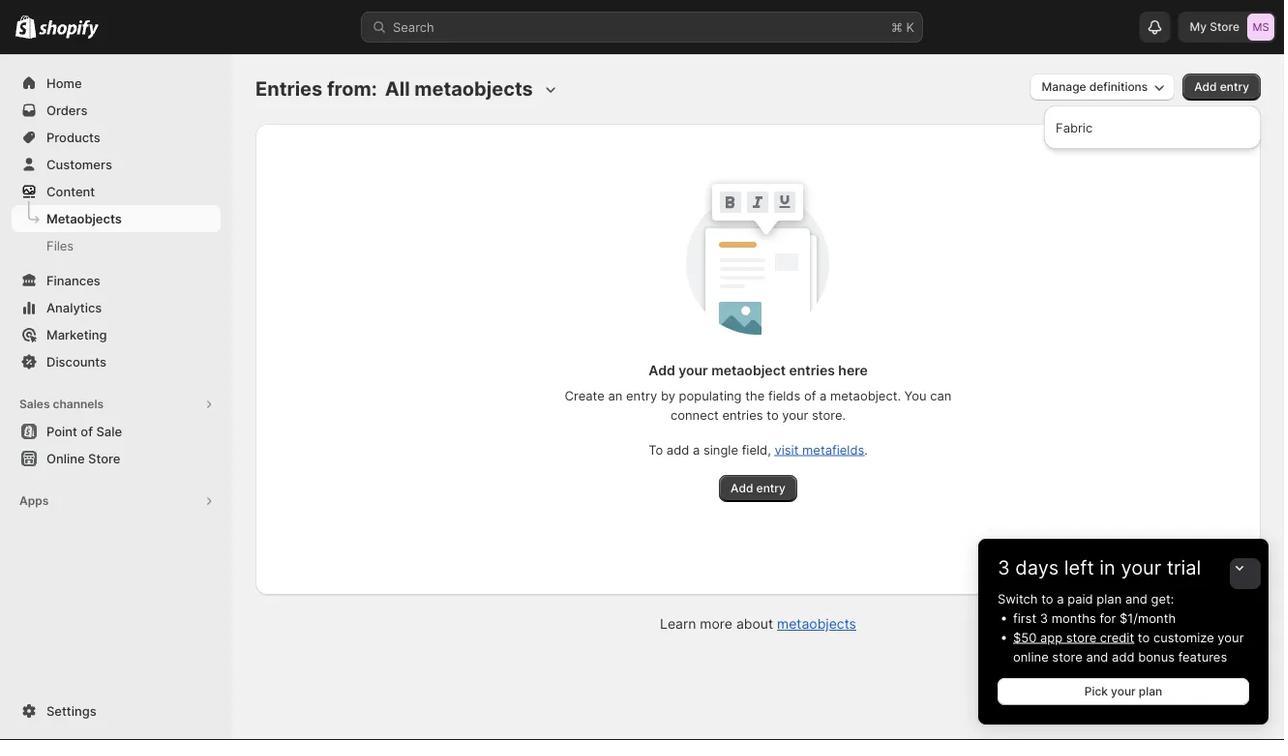 Task type: locate. For each thing, give the bounding box(es) containing it.
1 horizontal spatial add
[[1113, 650, 1135, 665]]

0 horizontal spatial and
[[1087, 650, 1109, 665]]

1 horizontal spatial of
[[805, 388, 817, 403]]

0 vertical spatial store
[[1211, 20, 1240, 34]]

and up $1/month
[[1126, 592, 1148, 607]]

get:
[[1152, 592, 1175, 607]]

an
[[608, 388, 623, 403]]

add entry button
[[1183, 74, 1262, 101], [720, 475, 798, 503]]

and inside to customize your online store and add bonus features
[[1087, 650, 1109, 665]]

home link
[[12, 70, 221, 97]]

add inside to customize your online store and add bonus features
[[1113, 650, 1135, 665]]

marketing link
[[12, 321, 221, 349]]

0 horizontal spatial entry
[[626, 388, 658, 403]]

0 vertical spatial metaobjects
[[415, 77, 533, 101]]

0 vertical spatial of
[[805, 388, 817, 403]]

to down fields at the bottom of page
[[767, 408, 779, 423]]

add down my
[[1195, 80, 1218, 94]]

0 horizontal spatial add
[[667, 442, 690, 458]]

add entry button down to add a single field, visit metafields .
[[720, 475, 798, 503]]

plan up for
[[1097, 592, 1122, 607]]

0 horizontal spatial entries
[[723, 408, 764, 423]]

online store button
[[0, 445, 232, 473]]

0 horizontal spatial add entry button
[[720, 475, 798, 503]]

plan down bonus
[[1139, 685, 1163, 699]]

connect
[[671, 408, 719, 423]]

3 days left in your trial
[[998, 556, 1202, 580]]

analytics link
[[12, 294, 221, 321]]

your up populating
[[679, 363, 708, 379]]

add down field,
[[731, 482, 754, 496]]

0 horizontal spatial of
[[81, 424, 93, 439]]

1 horizontal spatial plan
[[1139, 685, 1163, 699]]

2 vertical spatial a
[[1058, 592, 1065, 607]]

a left paid
[[1058, 592, 1065, 607]]

content
[[46, 184, 95, 199]]

add entry button down my store
[[1183, 74, 1262, 101]]

$50 app store credit
[[1014, 630, 1135, 645]]

store inside to customize your online store and add bonus features
[[1053, 650, 1083, 665]]

entries
[[256, 77, 323, 101]]

shopify image
[[15, 15, 36, 38], [39, 20, 99, 39]]

1 vertical spatial entries
[[723, 408, 764, 423]]

a left single
[[693, 442, 700, 458]]

first 3 months for $1/month
[[1014, 611, 1177, 626]]

entries up fields at the bottom of page
[[790, 363, 835, 379]]

1 horizontal spatial add
[[731, 482, 754, 496]]

1 vertical spatial to
[[1042, 592, 1054, 607]]

1 horizontal spatial entry
[[757, 482, 786, 496]]

0 vertical spatial and
[[1126, 592, 1148, 607]]

your right in
[[1122, 556, 1162, 580]]

2 vertical spatial add
[[731, 482, 754, 496]]

entry right an
[[626, 388, 658, 403]]

1 vertical spatial of
[[81, 424, 93, 439]]

to customize your online store and add bonus features
[[1014, 630, 1245, 665]]

channels
[[53, 397, 104, 412]]

metaobjects inside dropdown button
[[415, 77, 533, 101]]

2 horizontal spatial a
[[1058, 592, 1065, 607]]

create
[[565, 388, 605, 403]]

1 vertical spatial add
[[649, 363, 676, 379]]

1 vertical spatial and
[[1087, 650, 1109, 665]]

customize
[[1154, 630, 1215, 645]]

store down $50 app store credit link
[[1053, 650, 1083, 665]]

metaobjects right about
[[778, 616, 857, 633]]

customers
[[46, 157, 112, 172]]

analytics
[[46, 300, 102, 315]]

store down months
[[1067, 630, 1097, 645]]

populating
[[679, 388, 742, 403]]

to inside create an entry by populating the fields of a metaobject. you can connect entries to your store.
[[767, 408, 779, 423]]

orders
[[46, 103, 88, 118]]

1 vertical spatial plan
[[1139, 685, 1163, 699]]

your right pick
[[1112, 685, 1136, 699]]

to inside to customize your online store and add bonus features
[[1139, 630, 1151, 645]]

entries down the at the bottom right
[[723, 408, 764, 423]]

entry down my store
[[1221, 80, 1250, 94]]

3 left days
[[998, 556, 1011, 580]]

0 horizontal spatial add entry
[[731, 482, 786, 496]]

1 vertical spatial a
[[693, 442, 700, 458]]

0 vertical spatial add entry button
[[1183, 74, 1262, 101]]

plan
[[1097, 592, 1122, 607], [1139, 685, 1163, 699]]

1 horizontal spatial shopify image
[[39, 20, 99, 39]]

a
[[820, 388, 827, 403], [693, 442, 700, 458], [1058, 592, 1065, 607]]

0 vertical spatial to
[[767, 408, 779, 423]]

first
[[1014, 611, 1037, 626]]

2 horizontal spatial entry
[[1221, 80, 1250, 94]]

add
[[1195, 80, 1218, 94], [649, 363, 676, 379], [731, 482, 754, 496]]

of right fields at the bottom of page
[[805, 388, 817, 403]]

0 vertical spatial entry
[[1221, 80, 1250, 94]]

entries from:
[[256, 77, 377, 101]]

1 horizontal spatial to
[[1042, 592, 1054, 607]]

metaobjects
[[415, 77, 533, 101], [778, 616, 857, 633]]

entry for the bottom add entry dropdown button
[[757, 482, 786, 496]]

point
[[46, 424, 77, 439]]

add entry down to add a single field, visit metafields .
[[731, 482, 786, 496]]

⌘
[[892, 19, 903, 34]]

0 horizontal spatial metaobjects
[[415, 77, 533, 101]]

1 vertical spatial 3
[[1041, 611, 1049, 626]]

to add a single field, visit metafields .
[[649, 442, 868, 458]]

to right switch
[[1042, 592, 1054, 607]]

3 inside dropdown button
[[998, 556, 1011, 580]]

1 horizontal spatial and
[[1126, 592, 1148, 607]]

add entry down my store
[[1195, 80, 1250, 94]]

add for add entry dropdown button to the right
[[1195, 80, 1218, 94]]

content link
[[12, 178, 221, 205]]

0 horizontal spatial store
[[88, 451, 120, 466]]

store right my
[[1211, 20, 1240, 34]]

1 horizontal spatial metaobjects
[[778, 616, 857, 633]]

0 vertical spatial store
[[1067, 630, 1097, 645]]

1 vertical spatial add
[[1113, 650, 1135, 665]]

1 horizontal spatial add entry
[[1195, 80, 1250, 94]]

you
[[905, 388, 927, 403]]

my store
[[1190, 20, 1240, 34]]

settings
[[46, 704, 97, 719]]

manage definitions button
[[1031, 74, 1176, 101]]

of left sale
[[81, 424, 93, 439]]

visit metafields link
[[775, 442, 865, 458]]

1 horizontal spatial a
[[820, 388, 827, 403]]

store inside 'button'
[[88, 451, 120, 466]]

2 horizontal spatial add
[[1195, 80, 1218, 94]]

2 vertical spatial entry
[[757, 482, 786, 496]]

0 horizontal spatial 3
[[998, 556, 1011, 580]]

point of sale
[[46, 424, 122, 439]]

add
[[667, 442, 690, 458], [1113, 650, 1135, 665]]

your inside create an entry by populating the fields of a metaobject. you can connect entries to your store.
[[783, 408, 809, 423]]

2 vertical spatial to
[[1139, 630, 1151, 645]]

entry down to add a single field, visit metafields .
[[757, 482, 786, 496]]

1 vertical spatial entry
[[626, 388, 658, 403]]

finances
[[46, 273, 100, 288]]

from:
[[327, 77, 377, 101]]

3 days left in your trial button
[[979, 539, 1269, 580]]

add entry
[[1195, 80, 1250, 94], [731, 482, 786, 496]]

1 horizontal spatial store
[[1211, 20, 1240, 34]]

metaobject.
[[831, 388, 901, 403]]

0 vertical spatial 3
[[998, 556, 1011, 580]]

by
[[661, 388, 676, 403]]

a up store.
[[820, 388, 827, 403]]

your up features
[[1218, 630, 1245, 645]]

to down $1/month
[[1139, 630, 1151, 645]]

add down credit
[[1113, 650, 1135, 665]]

here
[[839, 363, 868, 379]]

0 vertical spatial add
[[1195, 80, 1218, 94]]

all metaobjects
[[385, 77, 533, 101]]

credit
[[1101, 630, 1135, 645]]

single
[[704, 442, 739, 458]]

point of sale button
[[0, 418, 232, 445]]

and for plan
[[1126, 592, 1148, 607]]

0 horizontal spatial a
[[693, 442, 700, 458]]

pick
[[1085, 685, 1109, 699]]

settings link
[[12, 698, 221, 725]]

and down credit
[[1087, 650, 1109, 665]]

entries inside create an entry by populating the fields of a metaobject. you can connect entries to your store.
[[723, 408, 764, 423]]

online
[[46, 451, 85, 466]]

home
[[46, 76, 82, 91]]

add right to
[[667, 442, 690, 458]]

1 vertical spatial add entry
[[731, 482, 786, 496]]

1 vertical spatial store
[[88, 451, 120, 466]]

3
[[998, 556, 1011, 580], [1041, 611, 1049, 626]]

and
[[1126, 592, 1148, 607], [1087, 650, 1109, 665]]

all
[[385, 77, 410, 101]]

your down fields at the bottom of page
[[783, 408, 809, 423]]

1 horizontal spatial entries
[[790, 363, 835, 379]]

sale
[[96, 424, 122, 439]]

entry
[[1221, 80, 1250, 94], [626, 388, 658, 403], [757, 482, 786, 496]]

add up by
[[649, 363, 676, 379]]

store.
[[812, 408, 846, 423]]

store down sale
[[88, 451, 120, 466]]

entry for add entry dropdown button to the right
[[1221, 80, 1250, 94]]

0 vertical spatial add entry
[[1195, 80, 1250, 94]]

all metaobjects button
[[381, 74, 560, 105]]

manage definitions
[[1042, 80, 1149, 94]]

finances link
[[12, 267, 221, 294]]

switch to a paid plan and get:
[[998, 592, 1175, 607]]

pick your plan
[[1085, 685, 1163, 699]]

entries
[[790, 363, 835, 379], [723, 408, 764, 423]]

store
[[1067, 630, 1097, 645], [1053, 650, 1083, 665]]

2 horizontal spatial to
[[1139, 630, 1151, 645]]

1 vertical spatial store
[[1053, 650, 1083, 665]]

my store image
[[1248, 14, 1275, 41]]

metaobjects right all
[[415, 77, 533, 101]]

0 vertical spatial plan
[[1097, 592, 1122, 607]]

0 vertical spatial a
[[820, 388, 827, 403]]

your
[[679, 363, 708, 379], [783, 408, 809, 423], [1122, 556, 1162, 580], [1218, 630, 1245, 645], [1112, 685, 1136, 699]]

3 right first
[[1041, 611, 1049, 626]]

to
[[767, 408, 779, 423], [1042, 592, 1054, 607], [1139, 630, 1151, 645]]

0 horizontal spatial to
[[767, 408, 779, 423]]



Task type: describe. For each thing, give the bounding box(es) containing it.
fabric link
[[1051, 111, 1256, 143]]

0 horizontal spatial plan
[[1097, 592, 1122, 607]]

visit
[[775, 442, 799, 458]]

plan inside the pick your plan link
[[1139, 685, 1163, 699]]

apps button
[[12, 488, 221, 515]]

0 vertical spatial add
[[667, 442, 690, 458]]

1 horizontal spatial add entry button
[[1183, 74, 1262, 101]]

add your metaobject entries here
[[649, 363, 868, 379]]

$1/month
[[1120, 611, 1177, 626]]

entry inside create an entry by populating the fields of a metaobject. you can connect entries to your store.
[[626, 388, 658, 403]]

metaobjects
[[46, 211, 122, 226]]

0 vertical spatial entries
[[790, 363, 835, 379]]

the
[[746, 388, 765, 403]]

learn more about metaobjects
[[660, 616, 857, 633]]

left
[[1065, 556, 1095, 580]]

metaobjects link
[[12, 205, 221, 232]]

switch
[[998, 592, 1038, 607]]

paid
[[1068, 592, 1094, 607]]

your inside to customize your online store and add bonus features
[[1218, 630, 1245, 645]]

1 vertical spatial metaobjects
[[778, 616, 857, 633]]

bonus
[[1139, 650, 1175, 665]]

0 horizontal spatial shopify image
[[15, 15, 36, 38]]

learn
[[660, 616, 697, 633]]

search
[[393, 19, 435, 34]]

k
[[907, 19, 915, 34]]

create an entry by populating the fields of a metaobject. you can connect entries to your store.
[[565, 388, 952, 423]]

1 horizontal spatial 3
[[1041, 611, 1049, 626]]

of inside create an entry by populating the fields of a metaobject. you can connect entries to your store.
[[805, 388, 817, 403]]

pick your plan link
[[998, 679, 1250, 706]]

months
[[1052, 611, 1097, 626]]

fabric
[[1056, 120, 1093, 135]]

about
[[737, 616, 774, 633]]

1 vertical spatial add entry button
[[720, 475, 798, 503]]

files link
[[12, 232, 221, 259]]

metaobject
[[712, 363, 786, 379]]

more
[[700, 616, 733, 633]]

apps
[[19, 494, 49, 508]]

discounts link
[[12, 349, 221, 376]]

field,
[[742, 442, 772, 458]]

discounts
[[46, 354, 106, 369]]

a for to add a single field, visit metafields .
[[693, 442, 700, 458]]

add entry for add entry dropdown button to the right
[[1195, 80, 1250, 94]]

point of sale link
[[12, 418, 221, 445]]

files
[[46, 238, 74, 253]]

3 days left in your trial element
[[979, 590, 1269, 725]]

online
[[1014, 650, 1049, 665]]

products link
[[12, 124, 221, 151]]

of inside button
[[81, 424, 93, 439]]

sales channels
[[19, 397, 104, 412]]

definitions
[[1090, 80, 1149, 94]]

online store
[[46, 451, 120, 466]]

app
[[1041, 630, 1063, 645]]

can
[[931, 388, 952, 403]]

manage
[[1042, 80, 1087, 94]]

0 horizontal spatial add
[[649, 363, 676, 379]]

orders link
[[12, 97, 221, 124]]

metaobjects link
[[778, 616, 857, 633]]

store for my store
[[1211, 20, 1240, 34]]

trial
[[1168, 556, 1202, 580]]

my
[[1190, 20, 1207, 34]]

metafields
[[803, 442, 865, 458]]

add entry for the bottom add entry dropdown button
[[731, 482, 786, 496]]

store for online store
[[88, 451, 120, 466]]

to
[[649, 442, 663, 458]]

.
[[865, 442, 868, 458]]

customers link
[[12, 151, 221, 178]]

for
[[1100, 611, 1117, 626]]

sales channels button
[[12, 391, 221, 418]]

⌘ k
[[892, 19, 915, 34]]

sales
[[19, 397, 50, 412]]

and for store
[[1087, 650, 1109, 665]]

products
[[46, 130, 101, 145]]

features
[[1179, 650, 1228, 665]]

a for switch to a paid plan and get:
[[1058, 592, 1065, 607]]

online store link
[[12, 445, 221, 473]]

your inside dropdown button
[[1122, 556, 1162, 580]]

in
[[1100, 556, 1116, 580]]

add for the bottom add entry dropdown button
[[731, 482, 754, 496]]

a inside create an entry by populating the fields of a metaobject. you can connect entries to your store.
[[820, 388, 827, 403]]



Task type: vqa. For each thing, say whether or not it's contained in the screenshot.
'an'
yes



